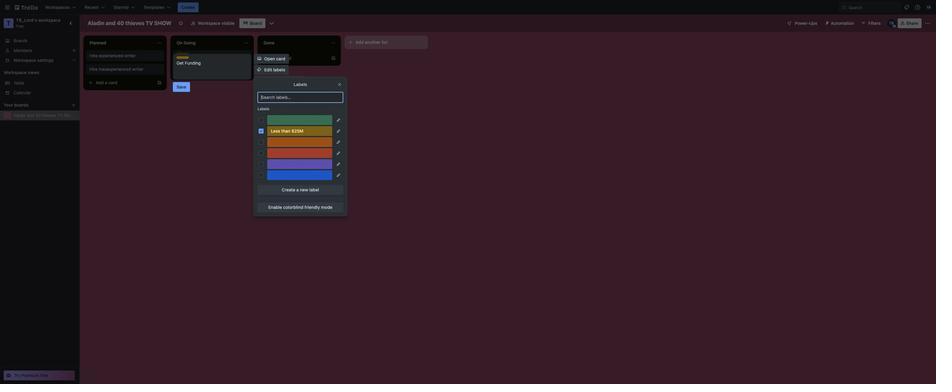 Task type: locate. For each thing, give the bounding box(es) containing it.
0 horizontal spatial workspace
[[4, 70, 27, 75]]

1 horizontal spatial tv
[[146, 20, 153, 26]]

1 vertical spatial add a card button
[[86, 78, 155, 88]]

0 horizontal spatial tv
[[57, 113, 63, 118]]

create inside button
[[182, 5, 195, 10]]

new
[[300, 187, 308, 193]]

edit labels button
[[254, 65, 289, 75]]

aladin and 40 thieves tv show inside board name text field
[[88, 20, 172, 26]]

create left the new in the left of the page
[[282, 187, 295, 193]]

workspace inside button
[[198, 21, 221, 26]]

writer for hire experienced writer
[[124, 53, 136, 58]]

0 horizontal spatial add a card
[[96, 80, 117, 85]]

1 vertical spatial add
[[270, 55, 278, 61]]

1 vertical spatial aladin and 40 thieves tv show
[[13, 113, 77, 118]]

members
[[281, 78, 300, 83]]

add up edit labels on the top of page
[[270, 55, 278, 61]]

friendly
[[305, 205, 320, 210]]

add another list button
[[345, 36, 428, 49]]

1 horizontal spatial 40
[[117, 20, 124, 26]]

2 change from the top
[[264, 89, 280, 94]]

board link
[[240, 18, 266, 28]]

create a new label
[[282, 187, 319, 193]]

filters
[[869, 21, 881, 26]]

color: yellow, title: "less than $25m" element up get
[[177, 53, 189, 55]]

1 vertical spatial labels
[[258, 107, 269, 111]]

0 vertical spatial change
[[264, 78, 280, 83]]

1 horizontal spatial add a card button
[[260, 53, 329, 63]]

card for create from template… image to the top
[[283, 55, 292, 61]]

archive
[[264, 133, 280, 139]]

add down inexexperienced
[[96, 80, 104, 85]]

1 horizontal spatial create
[[282, 187, 295, 193]]

0 horizontal spatial create
[[182, 5, 195, 10]]

1 vertical spatial thieves
[[42, 113, 56, 118]]

0 vertical spatial thieves
[[125, 20, 144, 26]]

labels up search labels… text field
[[294, 82, 307, 87]]

automation
[[831, 21, 854, 26]]

1 horizontal spatial show
[[154, 20, 172, 26]]

Board name text field
[[85, 18, 175, 28]]

tb_lord (tylerblack44) image
[[888, 19, 896, 28]]

hire left inexexperienced
[[90, 67, 98, 72]]

add a card button down "hire inexexperienced writer"
[[86, 78, 155, 88]]

change for change cover
[[264, 89, 280, 94]]

create from template… image
[[331, 56, 336, 61], [157, 80, 162, 85]]

1 vertical spatial change
[[264, 89, 280, 94]]

2 horizontal spatial a
[[296, 187, 299, 193]]

a right open
[[279, 55, 281, 61]]

1 horizontal spatial workspace
[[198, 21, 221, 26]]

boards link
[[0, 36, 80, 46]]

t
[[7, 20, 10, 27]]

40
[[117, 20, 124, 26], [35, 113, 41, 118]]

and
[[106, 20, 116, 26], [27, 113, 34, 118]]

edit inside edit dates button
[[264, 122, 272, 128]]

card down inexexperienced
[[108, 80, 117, 85]]

show left star or unstar board icon
[[154, 20, 172, 26]]

hire
[[90, 53, 98, 58], [90, 67, 98, 72]]

1 vertical spatial create
[[282, 187, 295, 193]]

0 vertical spatial show
[[154, 20, 172, 26]]

board
[[250, 21, 262, 26]]

40 inside board name text field
[[117, 20, 124, 26]]

enable colorblind friendly mode button
[[258, 203, 343, 212]]

workspace left visible
[[198, 21, 221, 26]]

change up move
[[264, 89, 280, 94]]

aladin inside board name text field
[[88, 20, 104, 26]]

1 vertical spatial hire
[[90, 67, 98, 72]]

0 horizontal spatial aladin
[[13, 113, 26, 118]]

your boards with 1 items element
[[4, 101, 62, 109]]

0 vertical spatial and
[[106, 20, 116, 26]]

create button
[[178, 2, 199, 12]]

1 vertical spatial a
[[105, 80, 107, 85]]

color: yellow, title: "less than $25m" element
[[177, 53, 189, 55], [177, 56, 189, 59], [267, 126, 332, 136]]

add a card down inexexperienced
[[96, 80, 117, 85]]

experienced
[[99, 53, 123, 58]]

color: yellow, title: "less than $25m" element up color: orange, title: none image in the top left of the page
[[267, 126, 332, 136]]

1 vertical spatial workspace
[[4, 70, 27, 75]]

0 vertical spatial labels
[[294, 82, 307, 87]]

1 vertical spatial show
[[64, 113, 77, 118]]

add a card button
[[260, 53, 329, 63], [86, 78, 155, 88]]

1 vertical spatial aladin
[[13, 113, 26, 118]]

1 horizontal spatial a
[[279, 55, 281, 61]]

0 vertical spatial add a card button
[[260, 53, 329, 63]]

open
[[264, 56, 275, 61]]

0 vertical spatial 40
[[117, 20, 124, 26]]

a for add a card button corresponding to create from template… image to the top
[[279, 55, 281, 61]]

create up star or unstar board icon
[[182, 5, 195, 10]]

writer up 'hire inexexperienced writer' link
[[124, 53, 136, 58]]

color: green, title: none image
[[267, 115, 332, 125]]

0 horizontal spatial 40
[[35, 113, 41, 118]]

edit left labels
[[264, 67, 272, 72]]

0 vertical spatial add
[[356, 40, 364, 45]]

color: yellow, title: "less than $25m" element containing less than $25m
[[267, 126, 332, 136]]

views
[[28, 70, 39, 75]]

change for change members
[[264, 78, 280, 83]]

1 vertical spatial and
[[27, 113, 34, 118]]

1 horizontal spatial add
[[270, 55, 278, 61]]

2 horizontal spatial add
[[356, 40, 364, 45]]

hire left experienced
[[90, 53, 98, 58]]

hire experienced writer
[[90, 53, 136, 58]]

move
[[264, 100, 275, 105]]

hire inexexperienced writer
[[90, 67, 144, 72]]

edit inside edit labels button
[[264, 67, 272, 72]]

0 vertical spatial tv
[[146, 20, 153, 26]]

show down add board image
[[64, 113, 77, 118]]

a
[[279, 55, 281, 61], [105, 80, 107, 85], [296, 187, 299, 193]]

0 vertical spatial a
[[279, 55, 281, 61]]

thieves inside board name text field
[[125, 20, 144, 26]]

tb_lord's workspace free
[[16, 17, 61, 29]]

get funding link
[[177, 56, 248, 63]]

enable colorblind friendly mode
[[268, 205, 333, 210]]

card up labels
[[283, 55, 292, 61]]

0 vertical spatial aladin
[[88, 20, 104, 26]]

workspace for workspace views
[[4, 70, 27, 75]]

members
[[13, 48, 32, 53]]

color: yellow, title: "less than $25m" element up save
[[177, 56, 189, 59]]

0 horizontal spatial add
[[96, 80, 104, 85]]

add another list
[[356, 40, 388, 45]]

0 vertical spatial workspace
[[198, 21, 221, 26]]

2 vertical spatial a
[[296, 187, 299, 193]]

label
[[309, 187, 319, 193]]

1 horizontal spatial create from template… image
[[331, 56, 336, 61]]

0 vertical spatial color: yellow, title: "less than $25m" element
[[177, 53, 189, 55]]

0 vertical spatial edit
[[264, 67, 272, 72]]

power-
[[795, 21, 810, 26]]

than
[[281, 128, 290, 134]]

save button
[[173, 82, 190, 92]]

add inside button
[[356, 40, 364, 45]]

try premium free
[[14, 373, 48, 378]]

writer
[[124, 53, 136, 58], [132, 67, 144, 72]]

edit up 'less'
[[264, 122, 272, 128]]

show menu image
[[925, 20, 931, 26]]

add left another at the left
[[356, 40, 364, 45]]

0 vertical spatial aladin and 40 thieves tv show
[[88, 20, 172, 26]]

card for the bottommost create from template… image
[[108, 80, 117, 85]]

workspace visible button
[[187, 18, 238, 28]]

2 vertical spatial add
[[96, 80, 104, 85]]

open information menu image
[[915, 4, 921, 10]]

card
[[283, 55, 292, 61], [276, 56, 285, 61], [108, 80, 117, 85]]

open card
[[264, 56, 285, 61]]

get funding
[[177, 57, 201, 62]]

1 vertical spatial writer
[[132, 67, 144, 72]]

try
[[14, 373, 20, 378]]

add a card button for the bottommost create from template… image
[[86, 78, 155, 88]]

2 hire from the top
[[90, 67, 98, 72]]

$25m
[[292, 128, 303, 134]]

a left the new in the left of the page
[[296, 187, 299, 193]]

add a card button up labels
[[260, 53, 329, 63]]

your
[[4, 102, 13, 108]]

add
[[356, 40, 364, 45], [270, 55, 278, 61], [96, 80, 104, 85]]

hire inexexperienced writer link
[[90, 66, 161, 72]]

a down inexexperienced
[[105, 80, 107, 85]]

1 horizontal spatial aladin and 40 thieves tv show
[[88, 20, 172, 26]]

primary element
[[0, 0, 936, 15]]

change members button
[[254, 76, 304, 86]]

0 horizontal spatial create from template… image
[[157, 80, 162, 85]]

show
[[154, 20, 172, 26], [64, 113, 77, 118]]

save
[[177, 84, 186, 90]]

1 horizontal spatial and
[[106, 20, 116, 26]]

another
[[365, 40, 381, 45]]

1 vertical spatial edit
[[264, 122, 272, 128]]

tyler black (tylerblack44) image
[[925, 4, 933, 11]]

2 edit from the top
[[264, 122, 272, 128]]

labels down move
[[258, 107, 269, 111]]

0 horizontal spatial a
[[105, 80, 107, 85]]

add for add a card button corresponding to create from template… image to the top
[[270, 55, 278, 61]]

1 vertical spatial tv
[[57, 113, 63, 118]]

change
[[264, 78, 280, 83], [264, 89, 280, 94]]

0 vertical spatial hire
[[90, 53, 98, 58]]

thieves
[[125, 20, 144, 26], [42, 113, 56, 118]]

create a new label button
[[258, 185, 343, 195]]

a inside the create a new label button
[[296, 187, 299, 193]]

tv
[[146, 20, 153, 26], [57, 113, 63, 118]]

0 vertical spatial create
[[182, 5, 195, 10]]

labels
[[273, 67, 285, 72]]

0 horizontal spatial show
[[64, 113, 77, 118]]

hire for hire experienced writer
[[90, 53, 98, 58]]

1 vertical spatial 40
[[35, 113, 41, 118]]

workspace up table
[[4, 70, 27, 75]]

writer down the hire experienced writer link
[[132, 67, 144, 72]]

0 vertical spatial add a card
[[270, 55, 292, 61]]

1 horizontal spatial thieves
[[125, 20, 144, 26]]

create inside button
[[282, 187, 295, 193]]

try premium free button
[[4, 371, 75, 381]]

0 horizontal spatial add a card button
[[86, 78, 155, 88]]

1 change from the top
[[264, 78, 280, 83]]

edit card image
[[243, 53, 248, 58]]

2 vertical spatial color: yellow, title: "less than $25m" element
[[267, 126, 332, 136]]

Search labels… text field
[[258, 92, 343, 103]]

change down edit labels button
[[264, 78, 280, 83]]

add a card
[[270, 55, 292, 61], [96, 80, 117, 85]]

0 vertical spatial writer
[[124, 53, 136, 58]]

labels
[[294, 82, 307, 87], [258, 107, 269, 111]]

edit
[[264, 67, 272, 72], [264, 122, 272, 128]]

edit for edit dates
[[264, 122, 272, 128]]

add a card up labels
[[270, 55, 292, 61]]

1 horizontal spatial aladin
[[88, 20, 104, 26]]

close popover image
[[337, 82, 342, 87]]

premium
[[22, 373, 39, 378]]

1 edit from the top
[[264, 67, 272, 72]]

0 horizontal spatial thieves
[[42, 113, 56, 118]]

1 hire from the top
[[90, 53, 98, 58]]

color: red, title: none image
[[267, 148, 332, 158]]

1 vertical spatial add a card
[[96, 80, 117, 85]]

tv inside aladin and 40 thieves tv show link
[[57, 113, 63, 118]]

members link
[[0, 46, 80, 55]]



Task type: describe. For each thing, give the bounding box(es) containing it.
customize views image
[[269, 20, 275, 26]]

star or unstar board image
[[178, 21, 183, 26]]

hire for hire inexexperienced writer
[[90, 67, 98, 72]]

colorblind
[[283, 205, 303, 210]]

add for the bottommost create from template… image's add a card button
[[96, 80, 104, 85]]

boards
[[13, 38, 27, 43]]

1 horizontal spatial labels
[[294, 82, 307, 87]]

change cover
[[264, 89, 292, 94]]

0 horizontal spatial and
[[27, 113, 34, 118]]

create for create a new label
[[282, 187, 295, 193]]

less than $25m
[[271, 128, 303, 134]]

table
[[13, 80, 24, 86]]

and inside board name text field
[[106, 20, 116, 26]]

workspace views
[[4, 70, 39, 75]]

dates
[[273, 122, 285, 128]]

1 horizontal spatial add a card
[[270, 55, 292, 61]]

filters button
[[859, 18, 883, 28]]

copy button
[[254, 109, 279, 119]]

edit dates button
[[254, 120, 288, 130]]

show inside board name text field
[[154, 20, 172, 26]]

1 vertical spatial color: yellow, title: "less than $25m" element
[[177, 56, 189, 59]]

Search field
[[847, 3, 901, 12]]

1 vertical spatial create from template… image
[[157, 80, 162, 85]]

card right open
[[276, 56, 285, 61]]

workspace for workspace visible
[[198, 21, 221, 26]]

color: purple, title: none image
[[267, 159, 332, 169]]

automation button
[[823, 18, 858, 28]]

power-ups button
[[783, 18, 821, 28]]

inexexperienced
[[99, 67, 131, 72]]

workspace
[[38, 17, 61, 23]]

boards
[[14, 102, 28, 108]]

tb_lord's
[[16, 17, 37, 23]]

table link
[[13, 80, 76, 86]]

mode
[[321, 205, 333, 210]]

cover
[[281, 89, 292, 94]]

sm image
[[823, 18, 831, 27]]

workspace visible
[[198, 21, 235, 26]]

move button
[[254, 98, 279, 108]]

edit labels
[[264, 67, 285, 72]]

color: orange, title: none image
[[267, 137, 332, 147]]

calendar
[[13, 90, 31, 95]]

0 horizontal spatial aladin and 40 thieves tv show
[[13, 113, 77, 118]]

hire experienced writer link
[[90, 53, 161, 59]]

list
[[382, 40, 388, 45]]

ups
[[810, 21, 818, 26]]

add a card button for create from template… image to the top
[[260, 53, 329, 63]]

0 horizontal spatial labels
[[258, 107, 269, 111]]

archive button
[[254, 131, 283, 141]]

visible
[[222, 21, 235, 26]]

writer for hire inexexperienced writer
[[132, 67, 144, 72]]

a for the bottommost create from template… image's add a card button
[[105, 80, 107, 85]]

tb_lord's workspace link
[[16, 17, 61, 23]]

tv inside board name text field
[[146, 20, 153, 26]]

aladin and 40 thieves tv show link
[[13, 113, 77, 119]]

search image
[[842, 5, 847, 10]]

enable
[[268, 205, 282, 210]]

funding
[[185, 57, 201, 62]]

power-ups
[[795, 21, 818, 26]]

edit for edit labels
[[264, 67, 272, 72]]

get
[[177, 57, 184, 62]]

your boards
[[4, 102, 28, 108]]

0 notifications image
[[903, 4, 911, 11]]

less
[[271, 128, 280, 134]]

share
[[907, 21, 918, 26]]

create for create
[[182, 5, 195, 10]]

free
[[16, 24, 24, 29]]

Get Funding text field
[[177, 60, 248, 77]]

edit dates
[[264, 122, 285, 128]]

free
[[40, 373, 48, 378]]

add board image
[[71, 103, 76, 108]]

0 vertical spatial create from template… image
[[331, 56, 336, 61]]

change members
[[264, 78, 300, 83]]

color: blue, title: none image
[[267, 170, 332, 180]]

t link
[[4, 18, 13, 28]]

change cover button
[[254, 87, 296, 97]]

calendar link
[[13, 90, 76, 96]]

copy
[[264, 111, 275, 117]]

add for add another list button at the left of page
[[356, 40, 364, 45]]

share button
[[898, 18, 922, 28]]

open card link
[[254, 54, 289, 64]]



Task type: vqa. For each thing, say whether or not it's contained in the screenshot.
"template board" icon on the top
no



